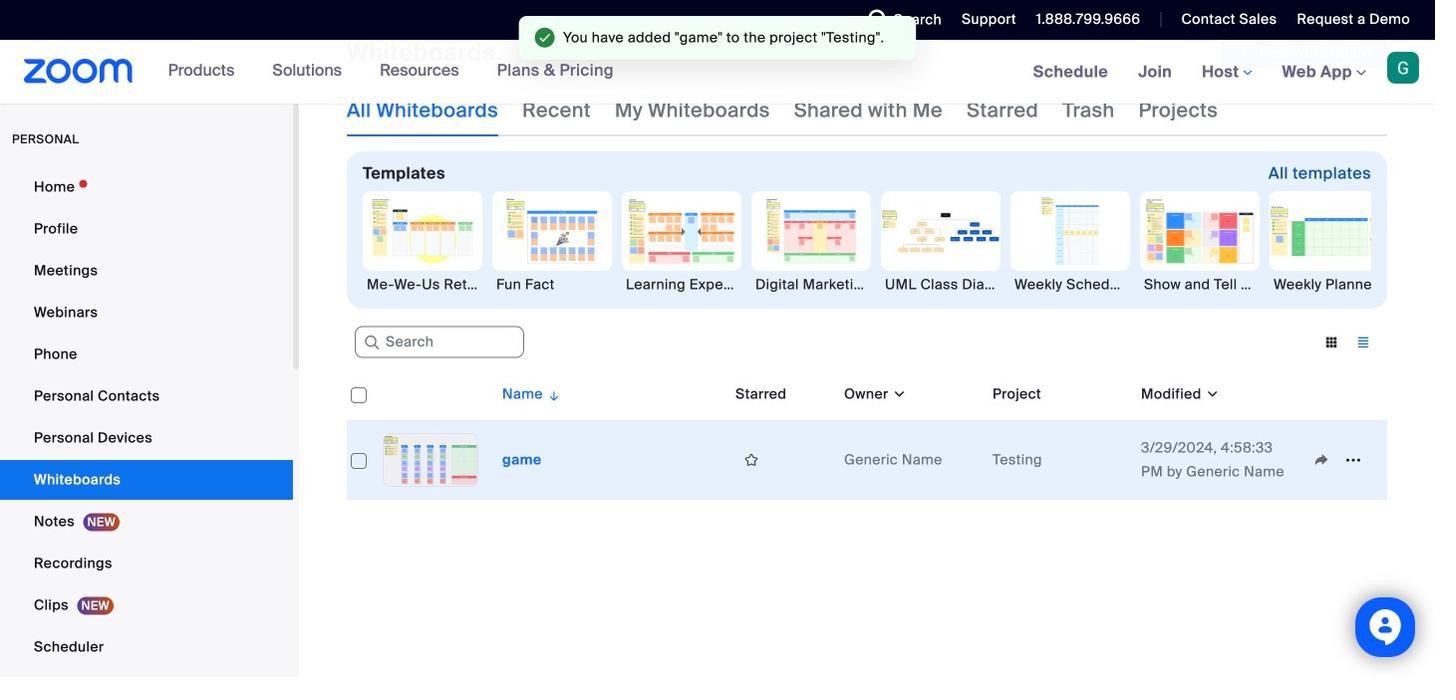 Task type: describe. For each thing, give the bounding box(es) containing it.
arrow down image
[[543, 383, 561, 407]]

learning experience canvas element
[[622, 275, 741, 295]]

profile picture image
[[1387, 52, 1419, 84]]

down image
[[888, 385, 907, 405]]

fun fact element
[[492, 275, 612, 295]]

weekly planner element
[[1270, 275, 1389, 295]]

tabs of all whiteboard page tab list
[[347, 85, 1218, 137]]

show and tell with a twist element
[[1140, 275, 1260, 295]]

meetings navigation
[[1018, 40, 1435, 105]]

product information navigation
[[153, 40, 629, 104]]

digital marketing canvas element
[[751, 275, 871, 295]]



Task type: locate. For each thing, give the bounding box(es) containing it.
game element
[[502, 451, 542, 469]]

personal menu menu
[[0, 167, 293, 678]]

game, modified at mar 29, 2024 by generic name, link image
[[383, 434, 478, 487]]

application
[[1221, 37, 1387, 69], [347, 369, 1387, 500]]

thumbnail of game image
[[384, 434, 477, 486]]

uml class diagram element
[[881, 275, 1001, 295]]

list mode, selected image
[[1347, 334, 1379, 352]]

zoom logo image
[[24, 59, 133, 84]]

Search text field
[[355, 327, 524, 358]]

0 vertical spatial application
[[1221, 37, 1387, 69]]

weekly schedule element
[[1011, 275, 1130, 295]]

success image
[[535, 28, 555, 48]]

grid mode, not selected image
[[1315, 334, 1347, 352]]

banner
[[0, 40, 1435, 105]]

click to star the whiteboard game image
[[735, 451, 767, 469]]

me-we-us retrospective element
[[363, 275, 482, 295]]

1 vertical spatial application
[[347, 369, 1387, 500]]



Task type: vqa. For each thing, say whether or not it's contained in the screenshot.
application
yes



